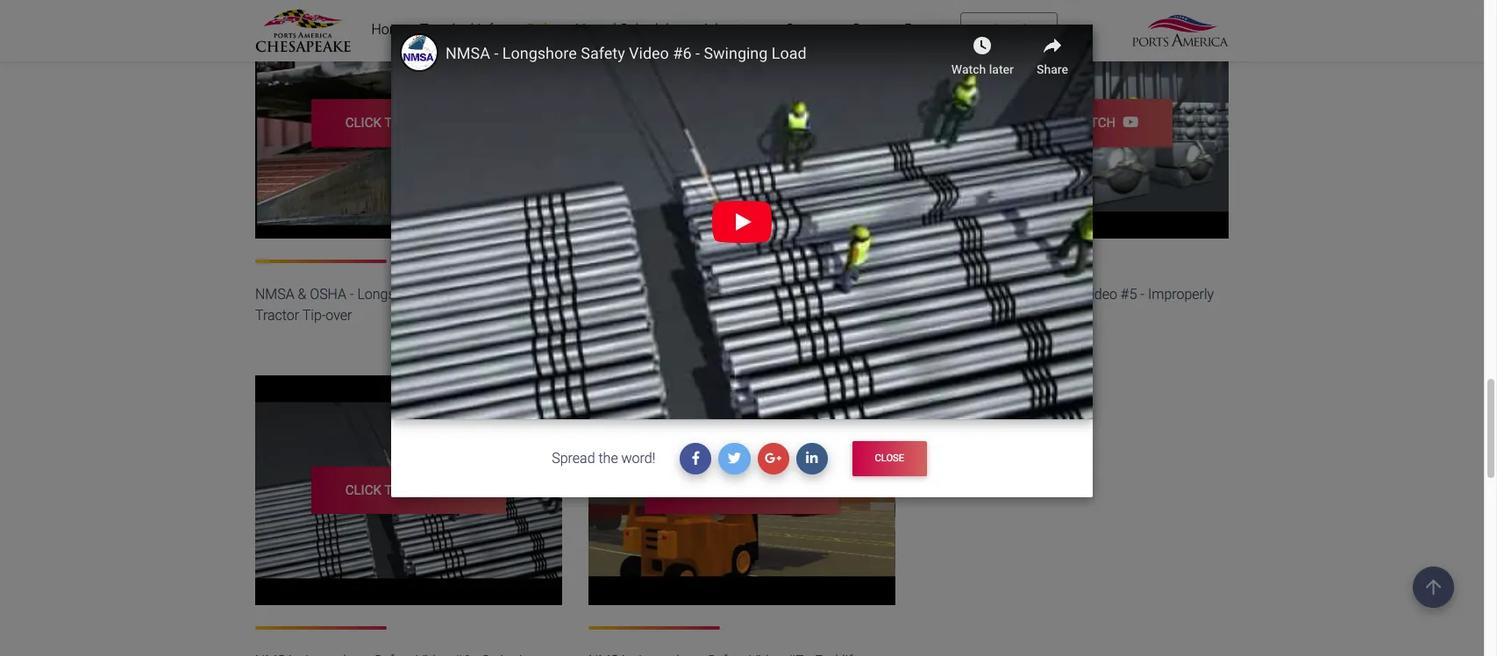 Task type: describe. For each thing, give the bounding box(es) containing it.
click to watch link for #3
[[312, 99, 506, 147]]

click to watch for #4
[[679, 115, 783, 131]]

the
[[599, 450, 618, 467]]

video image for #4
[[589, 8, 896, 239]]

& for tractor
[[298, 286, 307, 303]]

1 youtube image from the left
[[449, 482, 472, 496]]

5 - from the left
[[965, 286, 969, 303]]

youtube image for over
[[449, 115, 472, 129]]

cargo
[[960, 307, 997, 324]]

longshore for over
[[357, 286, 423, 303]]

video image for #3
[[255, 8, 562, 239]]

to for #3
[[385, 115, 401, 131]]

support
[[852, 21, 901, 38]]

#5
[[1121, 286, 1138, 303]]

longshore inside nmsa - longshore safety video #5 - improperly slung cargo
[[972, 286, 1037, 303]]

3 - from the left
[[683, 286, 687, 303]]

request
[[905, 21, 955, 38]]

osha for tractor
[[310, 286, 347, 303]]

nmsa & osha - longshore safety video #4 - container falling from ship
[[589, 286, 864, 324]]

1 - from the left
[[350, 286, 354, 303]]

from
[[695, 307, 725, 324]]

nmsa - longshore safety video #5 - improperly slung cargo
[[922, 286, 1214, 324]]

advantages link
[[696, 12, 780, 47]]

safety inside nmsa & osha - longshore safety video #4 - container falling from ship
[[760, 286, 798, 303]]

click for nmsa & osha - longshore safety video #3 - yard tractor tip-over
[[345, 115, 382, 131]]

6 - from the left
[[1141, 286, 1145, 303]]

video inside nmsa - longshore safety video #5 - improperly slung cargo
[[1083, 286, 1118, 303]]

nmsa for nmsa - longshore safety video #5 - improperly slung cargo
[[922, 286, 961, 303]]

go to top image
[[1413, 567, 1455, 608]]

ship
[[728, 307, 755, 324]]

tip-
[[302, 307, 326, 324]]

click to watch for #3
[[345, 115, 449, 131]]

click to watch link for improperly
[[978, 99, 1173, 147]]

to for #4
[[718, 115, 735, 131]]

to for improperly
[[1051, 115, 1068, 131]]

click to watch link for #4
[[645, 99, 839, 147]]

spread the word!
[[552, 450, 656, 467]]

watch for #4
[[738, 115, 783, 131]]

osha for falling
[[643, 286, 680, 303]]

contacts
[[785, 21, 841, 38]]

close
[[875, 452, 905, 464]]

home link
[[366, 12, 415, 47]]



Task type: locate. For each thing, give the bounding box(es) containing it.
1 horizontal spatial &
[[631, 286, 640, 303]]

falling
[[652, 307, 692, 324]]

nmsa up container
[[589, 286, 628, 303]]

nmsa for nmsa & osha - longshore safety video #4 - container falling from ship
[[589, 286, 628, 303]]

#3
[[506, 286, 523, 303]]

longshore inside nmsa & osha - longshore safety video #3 - yard tractor tip-over
[[357, 286, 423, 303]]

safety inside nmsa - longshore safety video #5 - improperly slung cargo
[[1041, 286, 1080, 303]]

youtube image
[[449, 115, 472, 129], [783, 115, 806, 129], [1116, 115, 1139, 129]]

over
[[326, 307, 352, 324]]

& inside nmsa & osha - longshore safety video #3 - yard tractor tip-over
[[298, 286, 307, 303]]

support request
[[852, 21, 955, 38]]

- up the falling
[[683, 286, 687, 303]]

0 horizontal spatial youtube image
[[449, 482, 472, 496]]

1 video from the left
[[468, 286, 503, 303]]

- up over
[[350, 286, 354, 303]]

osha inside nmsa & osha - longshore safety video #4 - container falling from ship
[[643, 286, 680, 303]]

yard
[[534, 286, 562, 303]]

2 youtube image from the left
[[783, 482, 806, 496]]

watch
[[405, 115, 449, 131], [738, 115, 783, 131], [1071, 115, 1116, 131], [405, 482, 449, 498], [738, 482, 783, 498]]

watch for #3
[[405, 115, 449, 131]]

support request link
[[847, 12, 961, 47]]

4 - from the left
[[860, 286, 864, 303]]

- right the #5
[[1141, 286, 1145, 303]]

1 horizontal spatial youtube image
[[783, 115, 806, 129]]

osha up over
[[310, 286, 347, 303]]

watch for improperly
[[1071, 115, 1116, 131]]

1 horizontal spatial youtube image
[[783, 482, 806, 496]]

1 horizontal spatial nmsa
[[589, 286, 628, 303]]

osha up the falling
[[643, 286, 680, 303]]

spread
[[552, 450, 595, 467]]

click
[[345, 115, 382, 131], [679, 115, 715, 131], [1012, 115, 1048, 131], [345, 482, 382, 498], [679, 482, 715, 498]]

video for #4
[[802, 286, 836, 303]]

2 longshore from the left
[[691, 286, 756, 303]]

1 horizontal spatial osha
[[643, 286, 680, 303]]

nmsa up tractor
[[255, 286, 294, 303]]

nmsa inside nmsa & osha - longshore safety video #4 - container falling from ship
[[589, 286, 628, 303]]

advantages
[[702, 21, 774, 38]]

tractor
[[255, 307, 299, 324]]

& up container
[[631, 286, 640, 303]]

2 & from the left
[[631, 286, 640, 303]]

video
[[468, 286, 503, 303], [802, 286, 836, 303], [1083, 286, 1118, 303]]

to
[[385, 115, 401, 131], [718, 115, 735, 131], [1051, 115, 1068, 131], [385, 482, 401, 498], [718, 482, 735, 498]]

1 horizontal spatial video
[[802, 286, 836, 303]]

nmsa inside nmsa & osha - longshore safety video #3 - yard tractor tip-over
[[255, 286, 294, 303]]

1 osha from the left
[[310, 286, 347, 303]]

0 horizontal spatial osha
[[310, 286, 347, 303]]

3 youtube image from the left
[[1116, 115, 1139, 129]]

0 horizontal spatial youtube image
[[449, 115, 472, 129]]

longshore inside nmsa & osha - longshore safety video #4 - container falling from ship
[[691, 286, 756, 303]]

osha
[[310, 286, 347, 303], [643, 286, 680, 303]]

2 osha from the left
[[643, 286, 680, 303]]

2 video from the left
[[802, 286, 836, 303]]

2 youtube image from the left
[[783, 115, 806, 129]]

safety link
[[521, 12, 571, 47]]

& up tip- at the left
[[298, 286, 307, 303]]

click for nmsa & osha - longshore safety video #4 - container falling from ship
[[679, 115, 715, 131]]

nmsa up "slung"
[[922, 286, 961, 303]]

safety inside nmsa & osha - longshore safety video #3 - yard tractor tip-over
[[426, 286, 465, 303]]

nmsa for nmsa & osha - longshore safety video #3 - yard tractor tip-over
[[255, 286, 294, 303]]

youtube image
[[449, 482, 472, 496], [783, 482, 806, 496]]

click to watch link
[[312, 99, 506, 147], [645, 99, 839, 147], [978, 99, 1173, 147], [312, 467, 506, 514], [645, 467, 839, 514]]

#4
[[840, 286, 856, 303]]

1 & from the left
[[298, 286, 307, 303]]

video image
[[255, 8, 562, 239], [589, 8, 896, 239], [922, 8, 1229, 239], [255, 375, 562, 606], [589, 375, 896, 606]]

youtube image for ship
[[783, 115, 806, 129]]

&
[[298, 286, 307, 303], [631, 286, 640, 303]]

2 - from the left
[[526, 286, 530, 303]]

contacts link
[[780, 12, 847, 47]]

0 horizontal spatial longshore
[[357, 286, 423, 303]]

click to watch for improperly
[[1012, 115, 1116, 131]]

1 nmsa from the left
[[255, 286, 294, 303]]

word!
[[622, 450, 656, 467]]

nmsa
[[255, 286, 294, 303], [589, 286, 628, 303], [922, 286, 961, 303]]

& for falling
[[631, 286, 640, 303]]

3 longshore from the left
[[972, 286, 1037, 303]]

2 horizontal spatial nmsa
[[922, 286, 961, 303]]

2 horizontal spatial video
[[1083, 286, 1118, 303]]

video inside nmsa & osha - longshore safety video #3 - yard tractor tip-over
[[468, 286, 503, 303]]

container
[[589, 307, 648, 324]]

video inside nmsa & osha - longshore safety video #4 - container falling from ship
[[802, 286, 836, 303]]

video for #3
[[468, 286, 503, 303]]

1 longshore from the left
[[357, 286, 423, 303]]

click to watch
[[345, 115, 449, 131], [679, 115, 783, 131], [1012, 115, 1116, 131], [345, 482, 449, 498], [679, 482, 783, 498]]

- up cargo
[[965, 286, 969, 303]]

longshore
[[357, 286, 423, 303], [691, 286, 756, 303], [972, 286, 1037, 303]]

video left #4
[[802, 286, 836, 303]]

safety
[[526, 21, 565, 38], [426, 286, 465, 303], [760, 286, 798, 303], [1041, 286, 1080, 303]]

0 horizontal spatial &
[[298, 286, 307, 303]]

1 horizontal spatial longshore
[[691, 286, 756, 303]]

close button
[[853, 442, 927, 476]]

0 horizontal spatial nmsa
[[255, 286, 294, 303]]

improperly
[[1148, 286, 1214, 303]]

nmsa inside nmsa - longshore safety video #5 - improperly slung cargo
[[922, 286, 961, 303]]

2 horizontal spatial longshore
[[972, 286, 1037, 303]]

2 horizontal spatial youtube image
[[1116, 115, 1139, 129]]

osha inside nmsa & osha - longshore safety video #3 - yard tractor tip-over
[[310, 286, 347, 303]]

3 nmsa from the left
[[922, 286, 961, 303]]

home
[[371, 21, 409, 38]]

slung
[[922, 307, 957, 324]]

2 nmsa from the left
[[589, 286, 628, 303]]

1 youtube image from the left
[[449, 115, 472, 129]]

0 horizontal spatial video
[[468, 286, 503, 303]]

- right #4
[[860, 286, 864, 303]]

nmsa & osha - longshore safety video #3 - yard tractor tip-over
[[255, 286, 562, 324]]

click for nmsa - longshore safety video #5 - improperly slung cargo
[[1012, 115, 1048, 131]]

longshore for ship
[[691, 286, 756, 303]]

3 video from the left
[[1083, 286, 1118, 303]]

& inside nmsa & osha - longshore safety video #4 - container falling from ship
[[631, 286, 640, 303]]

video image for improperly
[[922, 8, 1229, 239]]

-
[[350, 286, 354, 303], [526, 286, 530, 303], [683, 286, 687, 303], [860, 286, 864, 303], [965, 286, 969, 303], [1141, 286, 1145, 303]]

- right '#3' in the top left of the page
[[526, 286, 530, 303]]

video left the #5
[[1083, 286, 1118, 303]]

video left '#3' in the top left of the page
[[468, 286, 503, 303]]



Task type: vqa. For each thing, say whether or not it's contained in the screenshot.
CLOSE "image"
no



